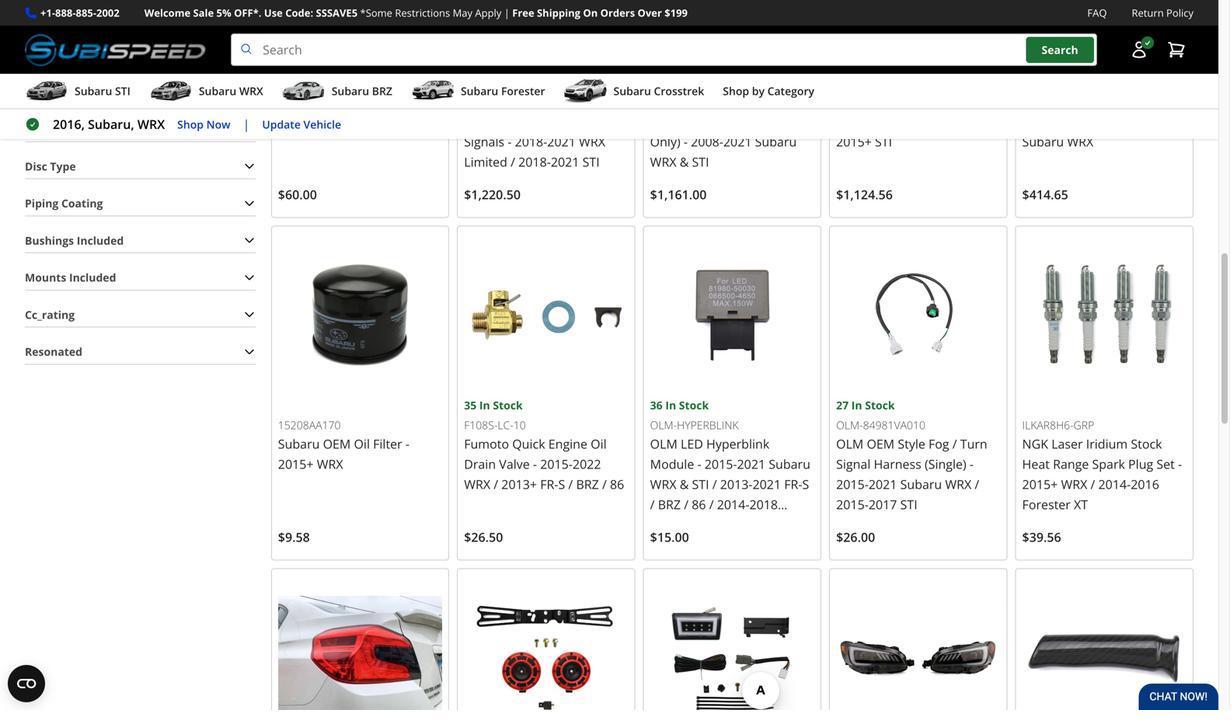 Task type: locate. For each thing, give the bounding box(es) containing it.
crosstrek up the impreza
[[651, 537, 706, 554]]

1 horizontal spatial 2017
[[869, 497, 898, 513]]

s inside 36 in stock olm-hyperblink olm led hyperblink module - 2015-2021 subaru wrx & sti / 2013-2021 fr-s / brz / 86 / 2014-2018 forester / 2013-2017 crosstrek / 2012-2016 impreza / 2010-2014 outback
[[803, 476, 810, 493]]

1 olm from the left
[[837, 436, 864, 453]]

2 olm- from the left
[[651, 418, 677, 433]]

2014- up the 2012-
[[717, 497, 750, 513]]

wrx down module
[[651, 476, 677, 493]]

sti inside 36 in stock olm-hyperblink olm led hyperblink module - 2015-2021 subaru wrx & sti / 2013-2021 fr-s / brz / 86 / 2014-2018 forester / 2013-2017 crosstrek / 2012-2016 impreza / 2010-2014 outback
[[692, 476, 710, 493]]

2014- inside 36 in stock olm-hyperblink olm led hyperblink module - 2015-2021 subaru wrx & sti / 2013-2021 fr-s / brz / 86 / 2014-2018 forester / 2013-2017 crosstrek / 2012-2016 impreza / 2010-2014 outback
[[717, 497, 750, 513]]

return
[[1133, 6, 1165, 20]]

0 horizontal spatial 86
[[610, 476, 625, 493]]

exhaust down expreme
[[704, 113, 750, 130]]

hyperblink
[[677, 418, 739, 433]]

36
[[651, 398, 663, 413]]

- right kit
[[1081, 113, 1085, 130]]

olm oem style fog / turn signal harness (single) - 2015-2021 subaru wrx / 2015-2017 sti image
[[837, 233, 1001, 397]]

forester inside "ilkar8h6-grp ngk laser iridium stock heat range spark plug set - 2015+ wrx / 2014-2016 forester xt"
[[1023, 497, 1071, 513]]

0 horizontal spatial 2016
[[749, 537, 778, 554]]

stock up lc-
[[493, 398, 523, 413]]

2014- down spark in the bottom right of the page
[[1099, 476, 1132, 493]]

included
[[77, 233, 124, 248], [69, 270, 116, 285]]

0 vertical spatial brz
[[372, 84, 393, 98]]

impreza
[[651, 557, 698, 574]]

86 inside 36 in stock olm-hyperblink olm led hyperblink module - 2015-2021 subaru wrx & sti / 2013-2021 fr-s / brz / 86 / 2014-2018 forester / 2013-2017 crosstrek / 2012-2016 impreza / 2010-2014 outback
[[692, 497, 706, 513]]

0 vertical spatial forester
[[501, 84, 545, 98]]

olm inside 36 in stock olm-hyperblink olm led hyperblink module - 2015-2021 subaru wrx & sti / 2013-2021 fr-s / brz / 86 / 2014-2018 forester / 2013-2017 crosstrek / 2012-2016 impreza / 2010-2014 outback
[[651, 436, 678, 453]]

2017 inside 36 in stock olm-hyperblink olm led hyperblink module - 2015-2021 subaru wrx & sti / 2013-2021 fr-s / brz / 86 / 2014-2018 forester / 2013-2017 crosstrek / 2012-2016 impreza / 2010-2014 outback
[[742, 517, 771, 534]]

exhaust
[[858, 113, 904, 130], [704, 113, 750, 130]]

fumoto
[[464, 436, 509, 453]]

disc left type
[[25, 159, 47, 174]]

2 horizontal spatial 2017
[[1121, 113, 1149, 130]]

category
[[768, 84, 815, 98]]

bushings included
[[25, 233, 124, 248]]

2017 down "2018"
[[742, 517, 771, 534]]

subaru
[[75, 84, 112, 98], [199, 84, 237, 98], [332, 84, 369, 98], [461, 84, 499, 98], [614, 84, 652, 98], [756, 133, 797, 150], [1023, 133, 1065, 150], [278, 436, 320, 453], [769, 456, 811, 473], [901, 476, 943, 493]]

olm- inside '27 in stock olm-84981va010 olm oem style fog / turn signal harness (single) - 2015-2021 subaru wrx / 2015-2017 sti'
[[837, 418, 864, 433]]

2 oil from the left
[[591, 436, 607, 453]]

search input field
[[231, 34, 1098, 66]]

stock right 33
[[866, 55, 895, 70]]

in right 27
[[852, 398, 863, 413]]

olm- down "36"
[[651, 418, 677, 433]]

18 inside 18 in stock tb6090-sb02c tomei expreme ti titantium cat-back exhaust (sedan only) - 2008-2021 subaru wrx & sti
[[651, 55, 663, 70]]

2016 down plug
[[1132, 476, 1160, 493]]

olm up signal
[[837, 436, 864, 453]]

2 vertical spatial brz
[[658, 497, 681, 513]]

turn inside 18 in stock ss15wrxhl-sq-18kit subispeed led headlights drl and sequential turn signals - 2018-2021 wrx limited / 2018-2021 sti
[[581, 113, 608, 130]]

1 horizontal spatial forester
[[651, 517, 699, 534]]

sti inside 18 in stock tb6090-sb02c tomei expreme ti titantium cat-back exhaust (sedan only) - 2008-2021 subaru wrx & sti
[[692, 153, 710, 170]]

subispeed logo image
[[25, 34, 206, 66]]

in for subispeed led headlights drl and sequential turn signals - 2018-2021 wrx limited / 2018-2021 sti
[[480, 55, 490, 70]]

1 s from the left
[[559, 476, 565, 493]]

17 in stock 120070 grimmspeed dress up caps red
[[278, 55, 441, 130]]

in up ss15wrxhl-
[[480, 55, 490, 70]]

oem down 84981va010
[[867, 436, 895, 453]]

0 horizontal spatial turn
[[581, 113, 608, 130]]

84981va010
[[864, 418, 926, 433]]

brz left up
[[372, 84, 393, 98]]

stock up plug
[[1132, 436, 1163, 453]]

ilkar8h6-
[[1023, 418, 1074, 433]]

$26.50
[[464, 529, 503, 546]]

1 vertical spatial led
[[681, 436, 704, 453]]

oem down 15208aa170
[[323, 436, 351, 453]]

led down "sq-"
[[529, 93, 551, 109]]

stock inside 18 in stock tb6090-sb02c tomei expreme ti titantium cat-back exhaust (sedan only) - 2008-2021 subaru wrx & sti
[[679, 55, 709, 70]]

2 horizontal spatial forester
[[1023, 497, 1071, 513]]

sti down 2008-
[[692, 153, 710, 170]]

- right (single)
[[970, 456, 974, 473]]

2018
[[750, 497, 778, 513]]

1 vertical spatial 2016
[[749, 537, 778, 554]]

2017 down organic
[[1121, 113, 1149, 130]]

10
[[514, 418, 526, 433]]

wrx down headlights
[[579, 133, 606, 150]]

exhaust inside 18 in stock tb6090-sb02c tomei expreme ti titantium cat-back exhaust (sedan only) - 2008-2021 subaru wrx & sti
[[704, 113, 750, 130]]

0 vertical spatial disc
[[1154, 93, 1178, 109]]

1 vertical spatial brz
[[577, 476, 599, 493]]

coating
[[61, 196, 103, 211]]

2013- up "2018"
[[721, 476, 753, 493]]

18 for subispeed led headlights drl and sequential turn signals - 2018-2021 wrx limited / 2018-2021 sti
[[464, 55, 477, 70]]

2015-
[[541, 456, 573, 473], [705, 456, 738, 473], [837, 476, 869, 493], [837, 497, 869, 513]]

0 horizontal spatial 2014-
[[717, 497, 750, 513]]

1 vertical spatial shop
[[177, 117, 204, 132]]

sti inside '27 in stock olm-84981va010 olm oem style fog / turn signal harness (single) - 2015-2021 subaru wrx / 2015-2017 sti'
[[901, 497, 918, 513]]

2016 inside 36 in stock olm-hyperblink olm led hyperblink module - 2015-2021 subaru wrx & sti / 2013-2021 fr-s / brz / 86 / 2014-2018 forester / 2013-2017 crosstrek / 2012-2016 impreza / 2010-2014 outback
[[749, 537, 778, 554]]

1 vertical spatial crosstrek
[[651, 537, 706, 554]]

- right set
[[1179, 456, 1183, 473]]

36 in stock olm-hyperblink olm led hyperblink module - 2015-2021 subaru wrx & sti / 2013-2021 fr-s / brz / 86 / 2014-2018 forester / 2013-2017 crosstrek / 2012-2016 impreza / 2010-2014 outback
[[651, 398, 811, 594]]

2015- down engine
[[541, 456, 573, 473]]

/ inside invidia gemini (r400) quad tip exhaust - 2015+ wrx / 2015+ sti
[[982, 113, 987, 130]]

faq
[[1088, 6, 1108, 20]]

in for tomei expreme ti titantium cat-back exhaust (sedan only) - 2008-2021 subaru wrx & sti
[[666, 55, 677, 70]]

subispeed
[[464, 93, 526, 109]]

0 horizontal spatial brz
[[372, 84, 393, 98]]

stock up ss15wrxhl-
[[493, 55, 523, 70]]

/ inside "ilkar8h6-grp ngk laser iridium stock heat range spark plug set - 2015+ wrx / 2014-2016 forester xt"
[[1091, 476, 1096, 493]]

0 horizontal spatial olm-
[[651, 418, 677, 433]]

stock inside 17 in stock 120070 grimmspeed dress up caps red
[[307, 55, 337, 70]]

0 horizontal spatial oil
[[354, 436, 370, 453]]

a subaru sti thumbnail image image
[[25, 79, 68, 103]]

1 vertical spatial 2014-
[[717, 497, 750, 513]]

wrx down 15208aa170
[[317, 456, 343, 473]]

2015+ down 'tip'
[[837, 133, 872, 150]]

stock up hyperblink
[[679, 398, 709, 413]]

turn down headlights
[[581, 113, 608, 130]]

shop for shop by category
[[723, 84, 750, 98]]

sti up subaru,
[[115, 84, 131, 98]]

1 horizontal spatial 86
[[692, 497, 706, 513]]

stock inside '27 in stock olm-84981va010 olm oem style fog / turn signal harness (single) - 2015-2021 subaru wrx / 2015-2017 sti'
[[866, 398, 895, 413]]

2016 up the 2014
[[749, 537, 778, 554]]

1 horizontal spatial 2014-
[[1099, 476, 1132, 493]]

18 for tomei expreme ti titantium cat-back exhaust (sedan only) - 2008-2021 subaru wrx & sti
[[651, 55, 663, 70]]

$60.00
[[278, 186, 317, 203]]

0 vertical spatial crosstrek
[[654, 84, 705, 98]]

1 horizontal spatial 18
[[651, 55, 663, 70]]

disc right organic
[[1154, 93, 1178, 109]]

stock inside 35 in stock f108s-lc-10 fumoto quick engine oil drain valve - 2015-2022 wrx / 2013+ fr-s / brz / 86
[[493, 398, 523, 413]]

1 oil from the left
[[354, 436, 370, 453]]

1 vertical spatial &
[[680, 476, 689, 493]]

1 horizontal spatial olm-
[[837, 418, 864, 433]]

0 vertical spatial included
[[77, 233, 124, 248]]

2013- up the 2012-
[[710, 517, 742, 534]]

sb02c
[[691, 75, 723, 89]]

subaru brz
[[332, 84, 393, 98]]

27
[[837, 398, 849, 413]]

shop left by
[[723, 84, 750, 98]]

search button
[[1027, 37, 1095, 63]]

apply
[[475, 6, 502, 20]]

1 horizontal spatial olm
[[837, 436, 864, 453]]

1 horizontal spatial |
[[504, 6, 510, 20]]

sti down gemini
[[876, 133, 893, 150]]

off*.
[[234, 6, 262, 20]]

forester inside 36 in stock olm-hyperblink olm led hyperblink module - 2015-2021 subaru wrx & sti / 2013-2021 fr-s / brz / 86 / 2014-2018 forester / 2013-2017 crosstrek / 2012-2016 impreza / 2010-2014 outback
[[651, 517, 699, 534]]

0 horizontal spatial shop
[[177, 117, 204, 132]]

18 up subaru forester dropdown button at the left
[[464, 55, 477, 70]]

olm for olm led hyperblink module - 2015-2021 subaru wrx & sti / 2013-2021 fr-s / brz / 86 / 2014-2018 forester / 2013-2017 crosstrek / 2012-2016 impreza / 2010-2014 outback
[[651, 436, 678, 453]]

2015- down signal
[[837, 476, 869, 493]]

- down back
[[684, 133, 688, 150]]

disc type
[[25, 159, 76, 174]]

1 horizontal spatial turn
[[961, 436, 988, 453]]

a subaru forester thumbnail image image
[[411, 79, 455, 103]]

| right now
[[243, 116, 250, 133]]

piping coating
[[25, 196, 103, 211]]

in right 35
[[480, 398, 490, 413]]

0 vertical spatial 2017
[[1121, 113, 1149, 130]]

fr-
[[541, 476, 559, 493], [785, 476, 803, 493]]

fr- inside 36 in stock olm-hyperblink olm led hyperblink module - 2015-2021 subaru wrx & sti / 2013-2021 fr-s / brz / 86 / 2014-2018 forester / 2013-2017 crosstrek / 2012-2016 impreza / 2010-2014 outback
[[785, 476, 803, 493]]

0 horizontal spatial fr-
[[541, 476, 559, 493]]

1 vertical spatial 86
[[692, 497, 706, 513]]

0 horizontal spatial 18
[[464, 55, 477, 70]]

1 horizontal spatial led
[[681, 436, 704, 453]]

0 horizontal spatial |
[[243, 116, 250, 133]]

1 horizontal spatial shop
[[723, 84, 750, 98]]

0 vertical spatial 86
[[610, 476, 625, 493]]

invidia gemini (r400) quad tip exhaust - 2015+ wrx / 2015+ sti
[[837, 93, 994, 150]]

|
[[504, 6, 510, 20], [243, 116, 250, 133]]

sti inside 18 in stock ss15wrxhl-sq-18kit subispeed led headlights drl and sequential turn signals - 2018-2021 wrx limited / 2018-2021 sti
[[583, 153, 600, 170]]

2 oem from the left
[[867, 436, 895, 453]]

sti down module
[[692, 476, 710, 493]]

in inside 18 in stock ss15wrxhl-sq-18kit subispeed led headlights drl and sequential turn signals - 2018-2021 wrx limited / 2018-2021 sti
[[480, 55, 490, 70]]

xt
[[1075, 497, 1089, 513]]

2 fr- from the left
[[785, 476, 803, 493]]

brz up $15.00 on the bottom right
[[658, 497, 681, 513]]

olm- down 27
[[837, 418, 864, 433]]

2015- inside 36 in stock olm-hyperblink olm led hyperblink module - 2015-2021 subaru wrx & sti / 2013-2021 fr-s / brz / 86 / 2014-2018 forester / 2013-2017 crosstrek / 2012-2016 impreza / 2010-2014 outback
[[705, 456, 738, 473]]

engine
[[549, 436, 588, 453]]

over
[[638, 6, 662, 20]]

2015+
[[914, 113, 950, 130], [837, 133, 872, 150], [278, 456, 314, 473], [1023, 476, 1059, 493]]

crosstrek up back
[[654, 84, 705, 98]]

stock for tomei expreme ti titantium cat-back exhaust (sedan only) - 2008-2021 subaru wrx & sti
[[679, 55, 709, 70]]

0 horizontal spatial led
[[529, 93, 551, 109]]

$15.00
[[651, 529, 690, 546]]

2 olm from the left
[[651, 436, 678, 453]]

olm for olm oem style fog / turn signal harness (single) - 2015-2021 subaru wrx / 2015-2017 sti
[[837, 436, 864, 453]]

- right module
[[698, 456, 702, 473]]

olm led hyperblink module - 2015-2021 subaru wrx & sti / 2013-2021 fr-s / brz / 86 / 2014-2018 forester / 2013-2017 crosstrek / 2012-2016 impreza / 2010-2014 outback image
[[651, 233, 815, 397]]

piping coating button
[[25, 192, 256, 216]]

stock up 84981va010
[[866, 398, 895, 413]]

1 horizontal spatial 2016
[[1132, 476, 1160, 493]]

2 & from the top
[[680, 476, 689, 493]]

2013+
[[502, 476, 537, 493]]

1 horizontal spatial exhaust
[[858, 113, 904, 130]]

- down and
[[508, 133, 512, 150]]

- right valve at the bottom of the page
[[533, 456, 537, 473]]

- inside 18 in stock tb6090-sb02c tomei expreme ti titantium cat-back exhaust (sedan only) - 2008-2021 subaru wrx & sti
[[684, 133, 688, 150]]

in for olm led hyperblink module - 2015-2021 subaru wrx & sti / 2013-2021 fr-s / brz / 86 / 2014-2018 forester / 2013-2017 crosstrek / 2012-2016 impreza / 2010-2014 outback
[[666, 398, 677, 413]]

in inside 17 in stock 120070 grimmspeed dress up caps red
[[293, 55, 304, 70]]

stock right 42
[[1052, 55, 1082, 70]]

1 olm- from the left
[[837, 418, 864, 433]]

wrx down range
[[1062, 476, 1088, 493]]

tomei expreme ti titantium cat-back exhaust (sedan only) - 2008-2021 subaru wrx & sti image
[[651, 0, 815, 54]]

olm inside '27 in stock olm-84981va010 olm oem style fog / turn signal harness (single) - 2015-2021 subaru wrx / 2015-2017 sti'
[[837, 436, 864, 453]]

1 vertical spatial forester
[[1023, 497, 1071, 513]]

& down module
[[680, 476, 689, 493]]

1 fr- from the left
[[541, 476, 559, 493]]

33
[[837, 55, 849, 70]]

spark
[[1093, 456, 1126, 473]]

in inside 35 in stock f108s-lc-10 fumoto quick engine oil drain valve - 2015-2022 wrx / 2013+ fr-s / brz / 86
[[480, 398, 490, 413]]

crosstrek inside 36 in stock olm-hyperblink olm led hyperblink module - 2015-2021 subaru wrx & sti / 2013-2021 fr-s / brz / 86 / 2014-2018 forester / 2013-2017 crosstrek / 2012-2016 impreza / 2010-2014 outback
[[651, 537, 706, 554]]

resonated
[[25, 344, 82, 359]]

2 s from the left
[[803, 476, 810, 493]]

wrx inside '27 in stock olm-84981va010 olm oem style fog / turn signal harness (single) - 2015-2021 subaru wrx / 2015-2017 sti'
[[946, 476, 972, 493]]

-
[[907, 113, 911, 130], [1081, 113, 1085, 130], [508, 133, 512, 150], [684, 133, 688, 150], [406, 436, 410, 453], [533, 456, 537, 473], [970, 456, 974, 473], [698, 456, 702, 473], [1179, 456, 1183, 473]]

18 inside 18 in stock ss15wrxhl-sq-18kit subispeed led headlights drl and sequential turn signals - 2018-2021 wrx limited / 2018-2021 sti
[[464, 55, 477, 70]]

oil left filter
[[354, 436, 370, 453]]

- inside "ilkar8h6-grp ngk laser iridium stock heat range spark plug set - 2015+ wrx / 2014-2016 forester xt"
[[1179, 456, 1183, 473]]

+1-
[[40, 6, 55, 20]]

in inside 36 in stock olm-hyperblink olm led hyperblink module - 2015-2021 subaru wrx & sti / 2013-2021 fr-s / brz / 86 / 2014-2018 forester / 2013-2017 crosstrek / 2012-2016 impreza / 2010-2014 outback
[[666, 398, 677, 413]]

0 vertical spatial shop
[[723, 84, 750, 98]]

oem inside '27 in stock olm-84981va010 olm oem style fog / turn signal harness (single) - 2015-2021 subaru wrx / 2015-2017 sti'
[[867, 436, 895, 453]]

&
[[680, 153, 689, 170], [680, 476, 689, 493]]

0 vertical spatial 2013-
[[721, 476, 753, 493]]

expreme
[[690, 93, 741, 109]]

turn
[[581, 113, 608, 130], [961, 436, 988, 453]]

included down bushings included
[[69, 270, 116, 285]]

2015+ inside the 15208aa170 subaru oem oil filter - 2015+ wrx
[[278, 456, 314, 473]]

0 vertical spatial turn
[[581, 113, 608, 130]]

1 vertical spatial included
[[69, 270, 116, 285]]

wrx down only)
[[651, 153, 677, 170]]

olm-
[[837, 418, 864, 433], [651, 418, 677, 433]]

stock inside 18 in stock ss15wrxhl-sq-18kit subispeed led headlights drl and sequential turn signals - 2018-2021 wrx limited / 2018-2021 sti
[[493, 55, 523, 70]]

sti down headlights
[[583, 153, 600, 170]]

2 vertical spatial 2017
[[742, 517, 771, 534]]

shop inside dropdown button
[[723, 84, 750, 98]]

wrx down quad
[[953, 113, 979, 130]]

$1,220.50
[[464, 186, 521, 203]]

1 horizontal spatial oil
[[591, 436, 607, 453]]

2 horizontal spatial brz
[[658, 497, 681, 513]]

in
[[293, 55, 304, 70], [480, 55, 490, 70], [852, 55, 863, 70], [666, 55, 677, 70], [1038, 55, 1049, 70], [480, 398, 490, 413], [852, 398, 863, 413], [666, 398, 677, 413]]

signal
[[837, 456, 871, 473]]

86 inside 35 in stock f108s-lc-10 fumoto quick engine oil drain valve - 2015-2022 wrx / 2013+ fr-s / brz / 86
[[610, 476, 625, 493]]

1 horizontal spatial disc
[[1154, 93, 1178, 109]]

stock for subispeed led headlights drl and sequential turn signals - 2018-2021 wrx limited / 2018-2021 sti
[[493, 55, 523, 70]]

brz down the 2022
[[577, 476, 599, 493]]

return policy
[[1133, 6, 1194, 20]]

1 horizontal spatial brz
[[577, 476, 599, 493]]

& inside 36 in stock olm-hyperblink olm led hyperblink module - 2015-2021 subaru wrx & sti / 2013-2021 fr-s / brz / 86 / 2014-2018 forester / 2013-2017 crosstrek / 2012-2016 impreza / 2010-2014 outback
[[680, 476, 689, 493]]

$1,161.00
[[651, 186, 707, 203]]

2 18 from the left
[[651, 55, 663, 70]]

disc inside exedy stage 1 organic disc clutch kit - 2006-2017 subaru wrx
[[1154, 93, 1178, 109]]

restrictions
[[395, 6, 450, 20]]

oil up the 2022
[[591, 436, 607, 453]]

crosstrek
[[654, 84, 705, 98], [651, 537, 706, 554]]

ti
[[745, 93, 755, 109]]

18kit
[[545, 75, 573, 89]]

wrx down a subaru wrx thumbnail image
[[138, 116, 165, 133]]

42 in stock
[[1023, 55, 1082, 70]]

oem inside the 15208aa170 subaru oem oil filter - 2015+ wrx
[[323, 436, 351, 453]]

now
[[207, 117, 231, 132]]

olm carbon fiber oe style ebrake handle - 2015+ wrx / sti / 2013+ fr-s / brz / 86 / 14-18 forester / 13-17 crosstrek image
[[1023, 576, 1187, 711]]

stock up 120070
[[307, 55, 337, 70]]

1 vertical spatial disc
[[25, 159, 47, 174]]

18 up tb6090-
[[651, 55, 663, 70]]

olm nb+r rear brake light / f1 style reverse w/ pnp adapter - 15+ wrx / sti - 2015+ wrx / 2015+ sti image
[[651, 576, 815, 711]]

shop left now
[[177, 117, 204, 132]]

f108s-
[[464, 418, 498, 433]]

- down gemini
[[907, 113, 911, 130]]

stock inside 36 in stock olm-hyperblink olm led hyperblink module - 2015-2021 subaru wrx & sti / 2013-2021 fr-s / brz / 86 / 2014-2018 forester / 2013-2017 crosstrek / 2012-2016 impreza / 2010-2014 outback
[[679, 398, 709, 413]]

piping
[[25, 196, 59, 211]]

fumoto quick engine oil drain valve - 2015-2022 wrx / 2013+ fr-s / brz / 86 image
[[464, 233, 629, 397]]

led down hyperblink
[[681, 436, 704, 453]]

in for fumoto quick engine oil drain valve - 2015-2022 wrx / 2013+ fr-s / brz / 86
[[480, 398, 490, 413]]

in inside '27 in stock olm-84981va010 olm oem style fog / turn signal harness (single) - 2015-2021 subaru wrx / 2015-2017 sti'
[[852, 398, 863, 413]]

1 & from the top
[[680, 153, 689, 170]]

1 horizontal spatial oem
[[867, 436, 895, 453]]

2018-
[[515, 133, 548, 150], [519, 153, 551, 170]]

2 exhaust from the left
[[704, 113, 750, 130]]

2017 inside '27 in stock olm-84981va010 olm oem style fog / turn signal harness (single) - 2015-2021 subaru wrx / 2015-2017 sti'
[[869, 497, 898, 513]]

in inside 18 in stock tb6090-sb02c tomei expreme ti titantium cat-back exhaust (sedan only) - 2008-2021 subaru wrx & sti
[[666, 55, 677, 70]]

sticker fab special edition honeycomb smoked tail light tint (dark smoke) - 2015-2021 subaru wrx / sti image
[[278, 576, 443, 711]]

invidia gemini (r400) quad tip exhaust - 2015+ wrx / 2015+ sti image
[[837, 0, 1001, 54]]

& down only)
[[680, 153, 689, 170]]

sti down harness
[[901, 497, 918, 513]]

$1,124.56
[[837, 186, 893, 203]]

1 horizontal spatial fr-
[[785, 476, 803, 493]]

885-
[[76, 6, 96, 20]]

0 vertical spatial 2016
[[1132, 476, 1160, 493]]

0 vertical spatial led
[[529, 93, 551, 109]]

2 vertical spatial forester
[[651, 517, 699, 534]]

in right "36"
[[666, 398, 677, 413]]

1 exhaust from the left
[[858, 113, 904, 130]]

fr- inside 35 in stock f108s-lc-10 fumoto quick engine oil drain valve - 2015-2022 wrx / 2013+ fr-s / brz / 86
[[541, 476, 559, 493]]

1 18 from the left
[[464, 55, 477, 70]]

stock for olm led hyperblink module - 2015-2021 subaru wrx & sti / 2013-2021 fr-s / brz / 86 / 2014-2018 forester / 2013-2017 crosstrek / 2012-2016 impreza / 2010-2014 outback
[[679, 398, 709, 413]]

+1-888-885-2002 link
[[40, 5, 120, 21]]

0 horizontal spatial olm
[[651, 436, 678, 453]]

shop inside 'link'
[[177, 117, 204, 132]]

turn up (single)
[[961, 436, 988, 453]]

- inside 18 in stock ss15wrxhl-sq-18kit subispeed led headlights drl and sequential turn signals - 2018-2021 wrx limited / 2018-2021 sti
[[508, 133, 512, 150]]

0 horizontal spatial disc
[[25, 159, 47, 174]]

2015+ down 15208aa170
[[278, 456, 314, 473]]

forester inside dropdown button
[[501, 84, 545, 98]]

1 vertical spatial turn
[[961, 436, 988, 453]]

2015- down hyperblink
[[705, 456, 738, 473]]

2017 up $26.00
[[869, 497, 898, 513]]

tip
[[837, 113, 854, 130]]

1 horizontal spatial s
[[803, 476, 810, 493]]

0 horizontal spatial exhaust
[[704, 113, 750, 130]]

tomei
[[651, 93, 687, 109]]

wrx down drain
[[464, 476, 491, 493]]

wrx inside "ilkar8h6-grp ngk laser iridium stock heat range spark plug set - 2015+ wrx / 2014-2016 forester xt"
[[1062, 476, 1088, 493]]

in up tb6090-
[[666, 55, 677, 70]]

0 horizontal spatial oem
[[323, 436, 351, 453]]

wrx up the update
[[239, 84, 263, 98]]

olm up module
[[651, 436, 678, 453]]

code:
[[286, 6, 313, 20]]

shipping
[[537, 6, 581, 20]]

- right filter
[[406, 436, 410, 453]]

1 vertical spatial 2017
[[869, 497, 898, 513]]

1 oem from the left
[[323, 436, 351, 453]]

0 horizontal spatial s
[[559, 476, 565, 493]]

0 vertical spatial |
[[504, 6, 510, 20]]

filter
[[373, 436, 403, 453]]

exhaust down gemini
[[858, 113, 904, 130]]

stock up 'sb02c'
[[679, 55, 709, 70]]

0 vertical spatial 2014-
[[1099, 476, 1132, 493]]

2015+ down heat
[[1023, 476, 1059, 493]]

0 vertical spatial &
[[680, 153, 689, 170]]

included down the coating
[[77, 233, 124, 248]]

wrx down (single)
[[946, 476, 972, 493]]

wrx down kit
[[1068, 133, 1094, 150]]

1 vertical spatial 2013-
[[710, 517, 742, 534]]

0 horizontal spatial 2017
[[742, 517, 771, 534]]

olm- inside 36 in stock olm-hyperblink olm led hyperblink module - 2015-2021 subaru wrx & sti / 2013-2021 fr-s / brz / 86 / 2014-2018 forester / 2013-2017 crosstrek / 2012-2016 impreza / 2010-2014 outback
[[651, 418, 677, 433]]

in right 17
[[293, 55, 304, 70]]

| left free
[[504, 6, 510, 20]]

in for olm oem style fog / turn signal harness (single) - 2015-2021 subaru wrx / 2015-2017 sti
[[852, 398, 863, 413]]

0 horizontal spatial forester
[[501, 84, 545, 98]]



Task type: describe. For each thing, give the bounding box(es) containing it.
2010-
[[709, 557, 741, 574]]

turn inside '27 in stock olm-84981va010 olm oem style fog / turn signal harness (single) - 2015-2021 subaru wrx / 2015-2017 sti'
[[961, 436, 988, 453]]

subaru inside 36 in stock olm-hyperblink olm led hyperblink module - 2015-2021 subaru wrx & sti / 2013-2021 fr-s / brz / 86 / 2014-2018 forester / 2013-2017 crosstrek / 2012-2016 impreza / 2010-2014 outback
[[769, 456, 811, 473]]

vehicle
[[304, 117, 341, 132]]

wrx inside 35 in stock f108s-lc-10 fumoto quick engine oil drain valve - 2015-2022 wrx / 2013+ fr-s / brz / 86
[[464, 476, 491, 493]]

- inside invidia gemini (r400) quad tip exhaust - 2015+ wrx / 2015+ sti
[[907, 113, 911, 130]]

drl
[[464, 113, 488, 130]]

clutch
[[1023, 113, 1060, 130]]

policy
[[1167, 6, 1194, 20]]

- inside 36 in stock olm-hyperblink olm led hyperblink module - 2015-2021 subaru wrx & sti / 2013-2021 fr-s / brz / 86 / 2014-2018 forester / 2013-2017 crosstrek / 2012-2016 impreza / 2010-2014 outback
[[698, 456, 702, 473]]

subaru inside 18 in stock tb6090-sb02c tomei expreme ti titantium cat-back exhaust (sedan only) - 2008-2021 subaru wrx & sti
[[756, 133, 797, 150]]

exedy stage 1 organic disc clutch kit - 2006-2017 subaru wrx image
[[1023, 0, 1187, 54]]

subispeed led headlights with drl + sequential turns - 2015 wrx / sti (no harness/hardware) image
[[837, 576, 1001, 711]]

2017 inside exedy stage 1 organic disc clutch kit - 2006-2017 subaru wrx
[[1121, 113, 1149, 130]]

$26.00
[[837, 529, 876, 546]]

outback
[[651, 578, 699, 594]]

stock for olm oem style fog / turn signal harness (single) - 2015-2021 subaru wrx / 2015-2017 sti
[[866, 398, 895, 413]]

- inside 35 in stock f108s-lc-10 fumoto quick engine oil drain valve - 2015-2022 wrx / 2013+ fr-s / brz / 86
[[533, 456, 537, 473]]

a subaru brz thumbnail image image
[[282, 79, 326, 103]]

5%
[[217, 6, 231, 20]]

olm- for olm oem style fog / turn signal harness (single) - 2015-2021 subaru wrx / 2015-2017 sti
[[837, 418, 864, 433]]

$39.56
[[1023, 529, 1062, 546]]

1 vertical spatial 2018-
[[519, 153, 551, 170]]

subaru inside the 15208aa170 subaru oem oil filter - 2015+ wrx
[[278, 436, 320, 453]]

subaru inside subaru sti dropdown button
[[75, 84, 112, 98]]

return policy link
[[1133, 5, 1194, 21]]

sssave5
[[316, 6, 358, 20]]

subaru forester button
[[411, 77, 545, 108]]

ngk laser iridium stock heat range spark plug set - 2015+ wrx / 2014-2016 forester xt image
[[1023, 233, 1187, 397]]

tb6090-
[[651, 75, 691, 89]]

button image
[[1131, 41, 1149, 59]]

subaru,
[[88, 116, 134, 133]]

& inside 18 in stock tb6090-sb02c tomei expreme ti titantium cat-back exhaust (sedan only) - 2008-2021 subaru wrx & sti
[[680, 153, 689, 170]]

2021 inside '27 in stock olm-84981va010 olm oem style fog / turn signal harness (single) - 2015-2021 subaru wrx / 2015-2017 sti'
[[869, 476, 898, 493]]

- inside the 15208aa170 subaru oem oil filter - 2015+ wrx
[[406, 436, 410, 453]]

2014- inside "ilkar8h6-grp ngk laser iridium stock heat range spark plug set - 2015+ wrx / 2014-2016 forester xt"
[[1099, 476, 1132, 493]]

2016, subaru, wrx
[[53, 116, 165, 133]]

s inside 35 in stock f108s-lc-10 fumoto quick engine oil drain valve - 2015-2022 wrx / 2013+ fr-s / brz / 86
[[559, 476, 565, 493]]

shop by category button
[[723, 77, 815, 108]]

stock for fumoto quick engine oil drain valve - 2015-2022 wrx / 2013+ fr-s / brz / 86
[[493, 398, 523, 413]]

wrx inside invidia gemini (r400) quad tip exhaust - 2015+ wrx / 2015+ sti
[[953, 113, 979, 130]]

subaru sti
[[75, 84, 131, 98]]

set
[[1157, 456, 1176, 473]]

orders
[[601, 6, 635, 20]]

plug
[[1129, 456, 1154, 473]]

wrx inside exedy stage 1 organic disc clutch kit - 2006-2017 subaru wrx
[[1068, 133, 1094, 150]]

/ inside 18 in stock ss15wrxhl-sq-18kit subispeed led headlights drl and sequential turn signals - 2018-2021 wrx limited / 2018-2021 sti
[[511, 153, 516, 170]]

gemini
[[878, 93, 920, 109]]

dress
[[357, 93, 390, 109]]

laser
[[1052, 436, 1084, 453]]

sti inside subaru sti dropdown button
[[115, 84, 131, 98]]

update vehicle button
[[262, 116, 341, 133]]

1
[[1096, 93, 1103, 109]]

bushings included button
[[25, 229, 256, 253]]

resonated button
[[25, 340, 256, 364]]

subaru sti button
[[25, 77, 131, 108]]

hella horns with grimmspeed brotie mounting bracket  - 2015-2021 subaru wrx & sti image
[[464, 576, 629, 711]]

oil inside 35 in stock f108s-lc-10 fumoto quick engine oil drain valve - 2015-2022 wrx / 2013+ fr-s / brz / 86
[[591, 436, 607, 453]]

in right 42
[[1038, 55, 1049, 70]]

subaru wrx button
[[149, 77, 263, 108]]

2015+ down (r400)
[[914, 113, 950, 130]]

disc inside dropdown button
[[25, 159, 47, 174]]

on
[[583, 6, 598, 20]]

hyperblink
[[707, 436, 770, 453]]

$199
[[665, 6, 688, 20]]

search
[[1042, 42, 1079, 57]]

subaru forester
[[461, 84, 545, 98]]

(single)
[[925, 456, 967, 473]]

- inside exedy stage 1 organic disc clutch kit - 2006-2017 subaru wrx
[[1081, 113, 1085, 130]]

1 vertical spatial |
[[243, 116, 250, 133]]

oil inside the 15208aa170 subaru oem oil filter - 2015+ wrx
[[354, 436, 370, 453]]

120070
[[278, 75, 316, 89]]

sti inside invidia gemini (r400) quad tip exhaust - 2015+ wrx / 2015+ sti
[[876, 133, 893, 150]]

stock for grimmspeed dress up caps red
[[307, 55, 337, 70]]

signals
[[464, 133, 505, 150]]

included for mounts included
[[69, 270, 116, 285]]

style
[[898, 436, 926, 453]]

- inside '27 in stock olm-84981va010 olm oem style fog / turn signal harness (single) - 2015-2021 subaru wrx / 2015-2017 sti'
[[970, 456, 974, 473]]

welcome
[[144, 6, 191, 20]]

only)
[[651, 133, 681, 150]]

(sedan
[[754, 113, 793, 130]]

in right 33
[[852, 55, 863, 70]]

wrx inside dropdown button
[[239, 84, 263, 98]]

2015- up $26.00
[[837, 497, 869, 513]]

sequential
[[516, 113, 578, 130]]

shop for shop now
[[177, 117, 204, 132]]

2014
[[741, 557, 770, 574]]

drain
[[464, 456, 496, 473]]

update
[[262, 117, 301, 132]]

$9.58
[[278, 529, 310, 546]]

subaru inside subaru forester dropdown button
[[461, 84, 499, 98]]

shop by category
[[723, 84, 815, 98]]

harness
[[874, 456, 922, 473]]

iridium
[[1087, 436, 1128, 453]]

in for grimmspeed dress up caps red
[[293, 55, 304, 70]]

crosstrek inside dropdown button
[[654, 84, 705, 98]]

free
[[513, 6, 535, 20]]

27 in stock olm-84981va010 olm oem style fog / turn signal harness (single) - 2015-2021 subaru wrx / 2015-2017 sti
[[837, 398, 988, 513]]

35 in stock f108s-lc-10 fumoto quick engine oil drain valve - 2015-2022 wrx / 2013+ fr-s / brz / 86
[[464, 398, 625, 493]]

titantium
[[758, 93, 814, 109]]

18 in stock ss15wrxhl-sq-18kit subispeed led headlights drl and sequential turn signals - 2018-2021 wrx limited / 2018-2021 sti
[[464, 55, 616, 170]]

2016 inside "ilkar8h6-grp ngk laser iridium stock heat range spark plug set - 2015+ wrx / 2014-2016 forester xt"
[[1132, 476, 1160, 493]]

quad
[[962, 93, 994, 109]]

888-
[[55, 6, 76, 20]]

a subaru wrx thumbnail image image
[[149, 79, 193, 103]]

2012-
[[717, 537, 749, 554]]

subaru inside 'subaru wrx' dropdown button
[[199, 84, 237, 98]]

wrx inside 36 in stock olm-hyperblink olm led hyperblink module - 2015-2021 subaru wrx & sti / 2013-2021 fr-s / brz / 86 / 2014-2018 forester / 2013-2017 crosstrek / 2012-2016 impreza / 2010-2014 outback
[[651, 476, 677, 493]]

2016,
[[53, 116, 85, 133]]

wrx inside 18 in stock tb6090-sb02c tomei expreme ti titantium cat-back exhaust (sedan only) - 2008-2021 subaru wrx & sti
[[651, 153, 677, 170]]

2021 inside 18 in stock tb6090-sb02c tomei expreme ti titantium cat-back exhaust (sedan only) - 2008-2021 subaru wrx & sti
[[724, 133, 752, 150]]

update vehicle
[[262, 117, 341, 132]]

organic
[[1106, 93, 1151, 109]]

stock inside "ilkar8h6-grp ngk laser iridium stock heat range spark plug set - 2015+ wrx / 2014-2016 forester xt"
[[1132, 436, 1163, 453]]

valve
[[499, 456, 530, 473]]

2008-
[[691, 133, 724, 150]]

brz inside dropdown button
[[372, 84, 393, 98]]

wrx inside 18 in stock ss15wrxhl-sq-18kit subispeed led headlights drl and sequential turn signals - 2018-2021 wrx limited / 2018-2021 sti
[[579, 133, 606, 150]]

faq link
[[1088, 5, 1108, 21]]

welcome sale 5% off*. use code: sssave5 *some restrictions may apply | free shipping on orders over $199
[[144, 6, 688, 20]]

brz inside 36 in stock olm-hyperblink olm led hyperblink module - 2015-2021 subaru wrx & sti / 2013-2021 fr-s / brz / 86 / 2014-2018 forester / 2013-2017 crosstrek / 2012-2016 impreza / 2010-2014 outback
[[658, 497, 681, 513]]

included for bushings included
[[77, 233, 124, 248]]

33 in stock
[[837, 55, 895, 70]]

cc_rating
[[25, 307, 75, 322]]

subaru inside subaru crosstrek dropdown button
[[614, 84, 652, 98]]

subispeed led headlights drl and sequential turn signals - 2018-2021 wrx limited / 2018-2021 sti image
[[464, 0, 629, 54]]

led inside 18 in stock ss15wrxhl-sq-18kit subispeed led headlights drl and sequential turn signals - 2018-2021 wrx limited / 2018-2021 sti
[[529, 93, 551, 109]]

subaru inside subaru brz dropdown button
[[332, 84, 369, 98]]

olm- for olm led hyperblink module - 2015-2021 subaru wrx & sti / 2013-2021 fr-s / brz / 86 / 2014-2018 forester / 2013-2017 crosstrek / 2012-2016 impreza / 2010-2014 outback
[[651, 418, 677, 433]]

2022
[[573, 456, 601, 473]]

0 vertical spatial 2018-
[[515, 133, 548, 150]]

mounts included button
[[25, 266, 256, 290]]

2015+ inside "ilkar8h6-grp ngk laser iridium stock heat range spark plug set - 2015+ wrx / 2014-2016 forester xt"
[[1023, 476, 1059, 493]]

subaru brz button
[[282, 77, 393, 108]]

a subaru crosstrek thumbnail image image
[[564, 79, 608, 103]]

led inside 36 in stock olm-hyperblink olm led hyperblink module - 2015-2021 subaru wrx & sti / 2013-2021 fr-s / brz / 86 / 2014-2018 forester / 2013-2017 crosstrek / 2012-2016 impreza / 2010-2014 outback
[[681, 436, 704, 453]]

lc-
[[498, 418, 514, 433]]

subaru oem oil filter - 2015+ wrx image
[[278, 233, 443, 397]]

grimmspeed dress up caps red image
[[278, 0, 443, 54]]

+1-888-885-2002
[[40, 6, 120, 20]]

subaru inside '27 in stock olm-84981va010 olm oem style fog / turn signal harness (single) - 2015-2021 subaru wrx / 2015-2017 sti'
[[901, 476, 943, 493]]

exhaust inside invidia gemini (r400) quad tip exhaust - 2015+ wrx / 2015+ sti
[[858, 113, 904, 130]]

open widget image
[[8, 666, 45, 703]]

and
[[491, 113, 513, 130]]

*some
[[360, 6, 393, 20]]

limited
[[464, 153, 508, 170]]

brz inside 35 in stock f108s-lc-10 fumoto quick engine oil drain valve - 2015-2022 wrx / 2013+ fr-s / brz / 86
[[577, 476, 599, 493]]

subaru inside exedy stage 1 organic disc clutch kit - 2006-2017 subaru wrx
[[1023, 133, 1065, 150]]

invidia
[[837, 93, 875, 109]]

sq-
[[528, 75, 545, 89]]

red
[[278, 113, 302, 130]]

ss15wrxhl-
[[464, 75, 528, 89]]

disc type button
[[25, 155, 256, 178]]

mounts included
[[25, 270, 116, 285]]

wrx inside the 15208aa170 subaru oem oil filter - 2015+ wrx
[[317, 456, 343, 473]]

use
[[264, 6, 283, 20]]

2015- inside 35 in stock f108s-lc-10 fumoto quick engine oil drain valve - 2015-2022 wrx / 2013+ fr-s / brz / 86
[[541, 456, 573, 473]]

subaru crosstrek button
[[564, 77, 705, 108]]



Task type: vqa. For each thing, say whether or not it's contained in the screenshot.


